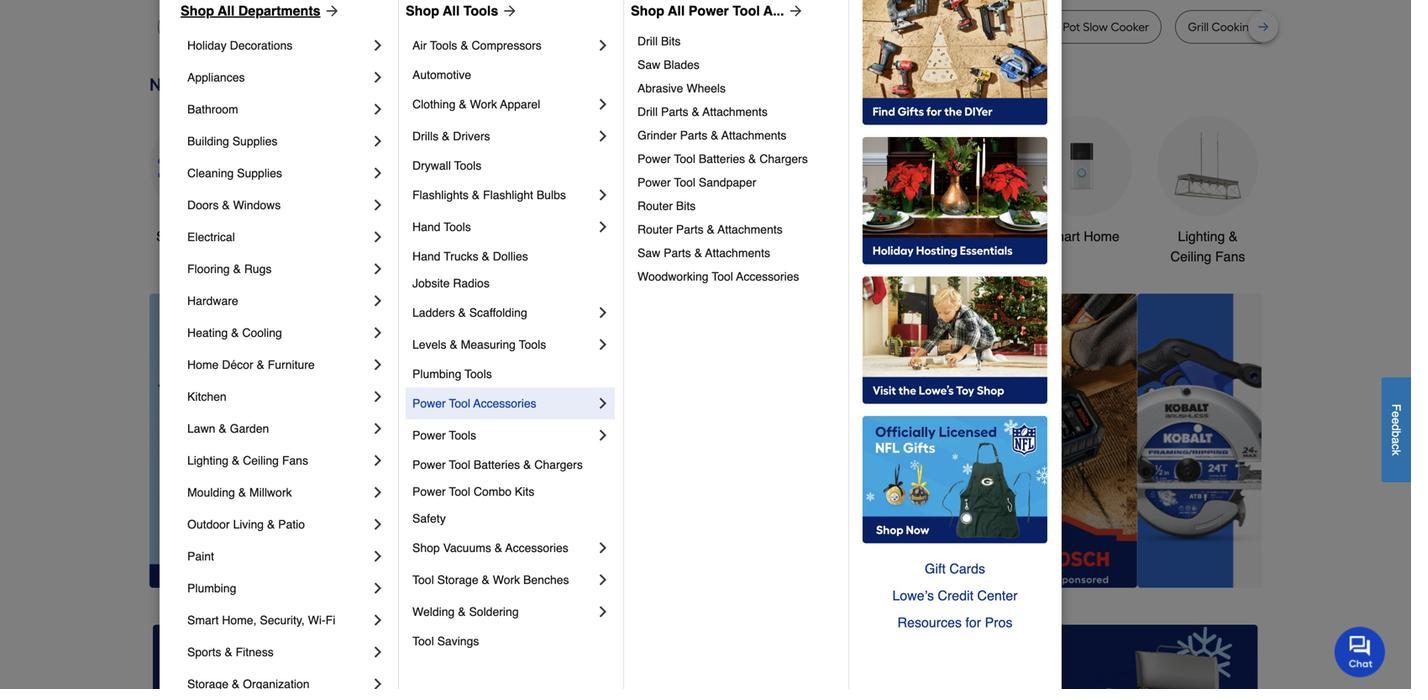 Task type: locate. For each thing, give the bounding box(es) containing it.
1 horizontal spatial plumbing
[[413, 367, 462, 381]]

blades
[[664, 58, 700, 71]]

millwork
[[249, 486, 292, 499]]

power for 'power tools' link
[[413, 429, 446, 442]]

f e e d b a c k button
[[1382, 377, 1412, 482]]

2 shop from the left
[[406, 3, 439, 18]]

0 vertical spatial power tool batteries & chargers link
[[638, 147, 837, 171]]

batteries up combo
[[474, 458, 520, 471]]

2 cooker from the left
[[425, 20, 464, 34]]

supplies up cleaning supplies
[[233, 134, 278, 148]]

drill inside 'link'
[[638, 105, 658, 118]]

0 horizontal spatial lighting
[[187, 454, 229, 467]]

1 vertical spatial saw
[[638, 246, 661, 260]]

0 vertical spatial shop
[[156, 229, 188, 244]]

2 horizontal spatial arrow right image
[[1231, 441, 1248, 457]]

shop down safety
[[413, 541, 440, 555]]

parts
[[661, 105, 689, 118], [680, 129, 708, 142], [676, 223, 704, 236], [664, 246, 691, 260]]

power tool combo kits
[[413, 485, 535, 498]]

power tool batteries & chargers link up the kits
[[413, 451, 612, 478]]

power for power tool accessories link on the bottom
[[413, 397, 446, 410]]

tools inside 'link'
[[430, 39, 457, 52]]

parts down abrasive wheels
[[661, 105, 689, 118]]

0 vertical spatial lighting
[[1178, 229, 1225, 244]]

supplies for cleaning supplies
[[237, 166, 282, 180]]

0 horizontal spatial fans
[[282, 454, 308, 467]]

4 pot from the left
[[973, 20, 990, 34]]

tool down 'saw parts & attachments' link
[[712, 270, 733, 283]]

bathroom link
[[187, 93, 370, 125], [906, 116, 1007, 247]]

smart home, security, wi-fi
[[187, 613, 336, 627]]

0 vertical spatial power tool batteries & chargers
[[638, 152, 808, 166]]

1 horizontal spatial ceiling
[[1171, 249, 1212, 264]]

parts for saw
[[664, 246, 691, 260]]

crock pot cooking pot
[[776, 20, 895, 34]]

tool left combo
[[449, 485, 471, 498]]

shop for shop all tools
[[406, 3, 439, 18]]

crock down a...
[[776, 20, 807, 34]]

0 vertical spatial hand
[[413, 220, 441, 234]]

triple slow cooker
[[366, 20, 464, 34]]

1 vertical spatial decorations
[[542, 249, 614, 264]]

2 slow from the left
[[398, 20, 423, 34]]

2 horizontal spatial crock
[[1029, 20, 1060, 34]]

chevron right image for appliances
[[370, 69, 387, 86]]

0 vertical spatial home
[[1084, 229, 1120, 244]]

storage
[[437, 573, 479, 586]]

arrow right image
[[321, 3, 341, 19]]

1 vertical spatial power tool batteries & chargers link
[[413, 451, 612, 478]]

welding
[[413, 605, 455, 618]]

power tool batteries & chargers link
[[638, 147, 837, 171], [413, 451, 612, 478]]

chevron right image for flashlights & flashlight bulbs
[[595, 187, 612, 203]]

accessories down 'saw parts & attachments' link
[[736, 270, 799, 283]]

chevron right image for air tools & compressors
[[595, 37, 612, 54]]

jobsite radios
[[413, 276, 490, 290]]

1 horizontal spatial crock
[[776, 20, 807, 34]]

router down router bits
[[638, 223, 673, 236]]

0 horizontal spatial ceiling
[[243, 454, 279, 467]]

1 horizontal spatial bathroom link
[[906, 116, 1007, 247]]

shop all departments link
[[181, 1, 341, 21]]

abrasive
[[638, 82, 684, 95]]

radios
[[453, 276, 490, 290]]

all up "food"
[[668, 3, 685, 18]]

hand
[[413, 220, 441, 234], [413, 250, 441, 263]]

1 vertical spatial hand
[[413, 250, 441, 263]]

power up router bits
[[638, 176, 671, 189]]

crock down departments
[[275, 20, 307, 34]]

accessories down plumbing tools link
[[473, 397, 537, 410]]

0 vertical spatial plumbing
[[413, 367, 462, 381]]

1 vertical spatial outdoor
[[187, 518, 230, 531]]

1 pot from the left
[[310, 20, 327, 34]]

2 pot from the left
[[810, 20, 827, 34]]

drywall tools link
[[413, 152, 612, 179]]

1 horizontal spatial shop
[[406, 3, 439, 18]]

1 vertical spatial batteries
[[474, 458, 520, 471]]

1 horizontal spatial bathroom
[[927, 229, 985, 244]]

1 router from the top
[[638, 199, 673, 213]]

attachments for drill parts & attachments
[[703, 105, 768, 118]]

chevron right image for power tools
[[595, 427, 612, 444]]

all for power
[[668, 3, 685, 18]]

kitchen up lawn
[[187, 390, 227, 403]]

outdoor up equipment
[[782, 229, 831, 244]]

1 vertical spatial router
[[638, 223, 673, 236]]

resources for pros link
[[863, 609, 1048, 636]]

drill up "grinder"
[[638, 105, 658, 118]]

1 horizontal spatial decorations
[[542, 249, 614, 264]]

outdoor for outdoor living & patio
[[187, 518, 230, 531]]

jobsite
[[413, 276, 450, 290]]

scroll to item #4 image
[[894, 557, 934, 564]]

crock for crock pot cooking pot
[[776, 20, 807, 34]]

tools
[[464, 3, 498, 18], [430, 39, 457, 52], [454, 159, 482, 172], [444, 220, 471, 234], [436, 229, 468, 244], [834, 229, 866, 244], [519, 338, 546, 351], [465, 367, 492, 381], [449, 429, 476, 442]]

0 vertical spatial supplies
[[233, 134, 278, 148]]

0 horizontal spatial kitchen
[[187, 390, 227, 403]]

attachments down abrasive wheels link
[[703, 105, 768, 118]]

0 horizontal spatial bathroom link
[[187, 93, 370, 125]]

0 vertical spatial lighting & ceiling fans link
[[1158, 116, 1259, 267]]

power tool batteries & chargers up 'sandpaper'
[[638, 152, 808, 166]]

1 vertical spatial drill
[[638, 105, 658, 118]]

power down "grinder"
[[638, 152, 671, 166]]

paint link
[[187, 540, 370, 572]]

warmer
[[693, 20, 737, 34]]

slow
[[171, 20, 196, 34], [398, 20, 423, 34], [1083, 20, 1108, 34]]

1 vertical spatial power tool batteries & chargers
[[413, 458, 583, 471]]

1 crock from the left
[[275, 20, 307, 34]]

1 horizontal spatial slow
[[398, 20, 423, 34]]

1 horizontal spatial lighting
[[1178, 229, 1225, 244]]

fitness
[[236, 645, 274, 659]]

power up safety
[[413, 485, 446, 498]]

hand up jobsite
[[413, 250, 441, 263]]

tools for hand tools
[[444, 220, 471, 234]]

woodworking tool accessories link
[[638, 265, 837, 288]]

1 vertical spatial supplies
[[237, 166, 282, 180]]

1 horizontal spatial lighting & ceiling fans link
[[1158, 116, 1259, 267]]

chevron right image for electrical
[[370, 229, 387, 245]]

smart for smart home
[[1045, 229, 1080, 244]]

chevron right image
[[595, 96, 612, 113], [370, 101, 387, 118], [370, 133, 387, 150], [595, 187, 612, 203], [595, 218, 612, 235], [370, 260, 387, 277], [370, 292, 387, 309], [595, 304, 612, 321], [370, 324, 387, 341], [595, 336, 612, 353], [370, 356, 387, 373], [370, 388, 387, 405], [595, 427, 612, 444], [370, 452, 387, 469], [370, 484, 387, 501], [370, 516, 387, 533], [370, 548, 387, 565], [370, 612, 387, 629]]

accessories inside woodworking tool accessories link
[[736, 270, 799, 283]]

equipment
[[798, 249, 862, 264]]

kitchen inside kitchen link
[[187, 390, 227, 403]]

1 horizontal spatial cooking
[[1212, 20, 1257, 34]]

clothing & work apparel
[[413, 97, 541, 111]]

power for power tool combo kits link
[[413, 485, 446, 498]]

shop
[[156, 229, 188, 244], [413, 541, 440, 555]]

0 vertical spatial bathroom
[[187, 103, 238, 116]]

drill for drill bits
[[638, 34, 658, 48]]

arrow right image
[[498, 3, 519, 19], [784, 3, 805, 19], [1231, 441, 1248, 457]]

0 horizontal spatial plumbing
[[187, 581, 236, 595]]

flashlights
[[413, 188, 469, 202]]

0 horizontal spatial lighting & ceiling fans link
[[187, 444, 370, 476]]

chevron right image for welding & soldering
[[595, 603, 612, 620]]

chevron right image for tool storage & work benches
[[595, 571, 612, 588]]

0 horizontal spatial decorations
[[230, 39, 293, 52]]

decorations for christmas
[[542, 249, 614, 264]]

arrow right image for shop all power tool a...
[[784, 3, 805, 19]]

shop up drill bits
[[631, 3, 665, 18]]

shop down doors
[[156, 229, 188, 244]]

0 vertical spatial bits
[[661, 34, 681, 48]]

outdoor
[[782, 229, 831, 244], [187, 518, 230, 531]]

1 horizontal spatial batteries
[[699, 152, 745, 166]]

attachments inside 'link'
[[703, 105, 768, 118]]

0 vertical spatial lighting & ceiling fans
[[1171, 229, 1246, 264]]

0 horizontal spatial shop
[[181, 3, 214, 18]]

trucks
[[444, 250, 479, 263]]

1 horizontal spatial power tool batteries & chargers link
[[638, 147, 837, 171]]

1 shop from the left
[[181, 3, 214, 18]]

work up welding & soldering "link"
[[493, 573, 520, 586]]

vacuums
[[443, 541, 491, 555]]

1 horizontal spatial shop
[[413, 541, 440, 555]]

2 crock from the left
[[776, 20, 807, 34]]

attachments down "faucets"
[[705, 246, 770, 260]]

accessories inside power tool accessories link
[[473, 397, 537, 410]]

chargers up the kits
[[535, 458, 583, 471]]

0 vertical spatial chargers
[[760, 152, 808, 166]]

chevron right image for shop vacuums & accessories
[[595, 539, 612, 556]]

tools for power tools
[[449, 429, 476, 442]]

moulding & millwork
[[187, 486, 292, 499]]

1 horizontal spatial cooker
[[425, 20, 464, 34]]

shop
[[181, 3, 214, 18], [406, 3, 439, 18], [631, 3, 665, 18]]

bits for drill bits
[[661, 34, 681, 48]]

batteries for power tool batteries & chargers link to the left
[[474, 458, 520, 471]]

bits for router bits
[[676, 199, 696, 213]]

1 horizontal spatial home
[[1084, 229, 1120, 244]]

power up warmer
[[689, 3, 729, 18]]

work
[[470, 97, 497, 111], [493, 573, 520, 586]]

garden
[[230, 422, 269, 435]]

saw up woodworking
[[638, 246, 661, 260]]

fans
[[1216, 249, 1246, 264], [282, 454, 308, 467]]

chevron right image for levels & measuring tools
[[595, 336, 612, 353]]

new deals every day during 25 days of deals image
[[150, 71, 1262, 99]]

chargers up power tool sandpaper link
[[760, 152, 808, 166]]

parts inside 'link'
[[661, 105, 689, 118]]

crock right instant pot
[[1029, 20, 1060, 34]]

arrow right image inside shop all power tool a... link
[[784, 3, 805, 19]]

0 vertical spatial work
[[470, 97, 497, 111]]

tool up welding on the bottom left of the page
[[413, 573, 434, 586]]

5 pot from the left
[[1063, 20, 1081, 34]]

power tool batteries & chargers up combo
[[413, 458, 583, 471]]

smart for smart home, security, wi-fi
[[187, 613, 219, 627]]

doors
[[187, 198, 219, 212]]

plumbing down 'paint'
[[187, 581, 236, 595]]

all up triple slow cooker
[[443, 3, 460, 18]]

pot for crock pot
[[310, 20, 327, 34]]

kitchen inside kitchen faucets link
[[656, 229, 701, 244]]

instant pot
[[934, 20, 990, 34]]

parts down "drill parts & attachments"
[[680, 129, 708, 142]]

0 vertical spatial router
[[638, 199, 673, 213]]

2 vertical spatial accessories
[[506, 541, 569, 555]]

3 slow from the left
[[1083, 20, 1108, 34]]

router down "power tool sandpaper"
[[638, 199, 673, 213]]

1 horizontal spatial kitchen
[[656, 229, 701, 244]]

smart home, security, wi-fi link
[[187, 604, 370, 636]]

drill bits
[[638, 34, 681, 48]]

e up d
[[1390, 411, 1404, 418]]

chevron right image for power tool accessories
[[595, 395, 612, 412]]

heating
[[187, 326, 228, 339]]

drill
[[638, 34, 658, 48], [638, 105, 658, 118]]

all up slow cooker
[[218, 3, 235, 18]]

smart
[[1045, 229, 1080, 244], [187, 613, 219, 627]]

2 horizontal spatial cooker
[[1111, 20, 1150, 34]]

2 router from the top
[[638, 223, 673, 236]]

hand down flashlights
[[413, 220, 441, 234]]

2 horizontal spatial shop
[[631, 3, 665, 18]]

shop all tools link
[[406, 1, 519, 21]]

0 horizontal spatial cooker
[[198, 20, 237, 34]]

3 pot from the left
[[878, 20, 895, 34]]

f e e d b a c k
[[1390, 404, 1404, 456]]

3 crock from the left
[[1029, 20, 1060, 34]]

shop all power tool a...
[[631, 3, 784, 18]]

f
[[1390, 404, 1404, 411]]

drill up saw blades
[[638, 34, 658, 48]]

ceiling
[[1171, 249, 1212, 264], [243, 454, 279, 467]]

3 cooker from the left
[[1111, 20, 1150, 34]]

0 horizontal spatial slow
[[171, 20, 196, 34]]

decorations down christmas
[[542, 249, 614, 264]]

power down power tools
[[413, 458, 446, 471]]

electrical
[[187, 230, 235, 244]]

arrow right image inside shop all tools link
[[498, 3, 519, 19]]

faucets
[[705, 229, 752, 244]]

ladders & scaffolding
[[413, 306, 527, 319]]

shop all deals link
[[150, 116, 250, 247]]

0 horizontal spatial cooking
[[830, 20, 875, 34]]

2 saw from the top
[[638, 246, 661, 260]]

0 vertical spatial accessories
[[736, 270, 799, 283]]

cooker left grill
[[1111, 20, 1150, 34]]

0 horizontal spatial home
[[187, 358, 219, 371]]

outdoor down moulding
[[187, 518, 230, 531]]

decorations down shop all departments link
[[230, 39, 293, 52]]

grate
[[1260, 20, 1290, 34]]

bits down "power tool sandpaper"
[[676, 199, 696, 213]]

0 horizontal spatial shop
[[156, 229, 188, 244]]

batteries up 'sandpaper'
[[699, 152, 745, 166]]

0 vertical spatial outdoor
[[782, 229, 831, 244]]

shop up slow cooker
[[181, 3, 214, 18]]

0 horizontal spatial batteries
[[474, 458, 520, 471]]

1 horizontal spatial smart
[[1045, 229, 1080, 244]]

power tool sandpaper link
[[638, 171, 837, 194]]

heating & cooling
[[187, 326, 282, 339]]

0 vertical spatial fans
[[1216, 249, 1246, 264]]

chevron right image
[[370, 37, 387, 54], [595, 37, 612, 54], [370, 69, 387, 86], [595, 128, 612, 145], [370, 165, 387, 181], [370, 197, 387, 213], [370, 229, 387, 245], [595, 395, 612, 412], [370, 420, 387, 437], [595, 539, 612, 556], [595, 571, 612, 588], [370, 580, 387, 597], [595, 603, 612, 620], [370, 644, 387, 660], [370, 676, 387, 689]]

1 vertical spatial smart
[[187, 613, 219, 627]]

shop all tools
[[406, 3, 498, 18]]

power for power tool batteries & chargers link to the left
[[413, 458, 446, 471]]

1 saw from the top
[[638, 58, 661, 71]]

chevron right image for moulding & millwork
[[370, 484, 387, 501]]

2 drill from the top
[[638, 105, 658, 118]]

scroll to item #2 image
[[810, 557, 850, 564]]

1 horizontal spatial outdoor
[[782, 229, 831, 244]]

1 horizontal spatial chargers
[[760, 152, 808, 166]]

food
[[664, 20, 690, 34]]

all left deals in the left of the page
[[191, 229, 206, 244]]

1 vertical spatial chargers
[[535, 458, 583, 471]]

supplies up the windows
[[237, 166, 282, 180]]

chevron right image for cleaning supplies
[[370, 165, 387, 181]]

christmas decorations link
[[528, 116, 629, 267]]

safety
[[413, 512, 446, 525]]

power up power tools
[[413, 397, 446, 410]]

bits down "food"
[[661, 34, 681, 48]]

cleaning supplies
[[187, 166, 282, 180]]

plumbing down levels at the left
[[413, 367, 462, 381]]

ladders
[[413, 306, 455, 319]]

0 vertical spatial decorations
[[230, 39, 293, 52]]

grinder
[[638, 129, 677, 142]]

parts for grinder
[[680, 129, 708, 142]]

1 horizontal spatial fans
[[1216, 249, 1246, 264]]

tools link
[[402, 116, 502, 247]]

kitchen up saw parts & attachments
[[656, 229, 701, 244]]

shop these last-minute gifts. $99 or less. quantities are limited and won't last. image
[[150, 294, 421, 588]]

1 drill from the top
[[638, 34, 658, 48]]

chevron right image for outdoor living & patio
[[370, 516, 387, 533]]

cooker down the "shop all tools"
[[425, 20, 464, 34]]

2 horizontal spatial slow
[[1083, 20, 1108, 34]]

parts up saw parts & attachments
[[676, 223, 704, 236]]

0 vertical spatial ceiling
[[1171, 249, 1212, 264]]

attachments down router bits link
[[718, 223, 783, 236]]

tools for air tools & compressors
[[430, 39, 457, 52]]

0 vertical spatial saw
[[638, 58, 661, 71]]

all for deals
[[191, 229, 206, 244]]

3 shop from the left
[[631, 3, 665, 18]]

decorations for holiday
[[230, 39, 293, 52]]

hand for hand trucks & dollies
[[413, 250, 441, 263]]

0 horizontal spatial crock
[[275, 20, 307, 34]]

cooker up "holiday"
[[198, 20, 237, 34]]

attachments down drill parts & attachments 'link'
[[722, 129, 787, 142]]

outdoor inside outdoor tools & equipment
[[782, 229, 831, 244]]

shop for shop vacuums & accessories
[[413, 541, 440, 555]]

0 horizontal spatial bathroom
[[187, 103, 238, 116]]

1 hand from the top
[[413, 220, 441, 234]]

0 vertical spatial smart
[[1045, 229, 1080, 244]]

parts up woodworking
[[664, 246, 691, 260]]

shop up triple slow cooker
[[406, 3, 439, 18]]

1 vertical spatial kitchen
[[187, 390, 227, 403]]

saw for saw parts & attachments
[[638, 246, 661, 260]]

chargers for the top power tool batteries & chargers link
[[760, 152, 808, 166]]

pot for instant pot
[[973, 20, 990, 34]]

accessories up benches
[[506, 541, 569, 555]]

0 vertical spatial drill
[[638, 34, 658, 48]]

1 horizontal spatial arrow right image
[[784, 3, 805, 19]]

accessories for woodworking tool accessories
[[736, 270, 799, 283]]

saw down drill bits
[[638, 58, 661, 71]]

lowe's credit center link
[[863, 582, 1048, 609]]

power down power tool accessories
[[413, 429, 446, 442]]

levels & measuring tools
[[413, 338, 546, 351]]

0 horizontal spatial chargers
[[535, 458, 583, 471]]

1 vertical spatial accessories
[[473, 397, 537, 410]]

abrasive wheels link
[[638, 76, 837, 100]]

1 vertical spatial lighting & ceiling fans link
[[187, 444, 370, 476]]

instant
[[934, 20, 970, 34]]

2 cooking from the left
[[1212, 20, 1257, 34]]

accessories
[[736, 270, 799, 283], [473, 397, 537, 410], [506, 541, 569, 555]]

tool
[[733, 3, 760, 18], [674, 152, 696, 166], [674, 176, 696, 189], [712, 270, 733, 283], [449, 397, 471, 410], [449, 458, 471, 471], [449, 485, 471, 498], [413, 573, 434, 586], [413, 634, 434, 648]]

2 hand from the top
[[413, 250, 441, 263]]

0 vertical spatial batteries
[[699, 152, 745, 166]]

work up drivers
[[470, 97, 497, 111]]

chevron right image for plumbing
[[370, 580, 387, 597]]

e up b
[[1390, 418, 1404, 424]]

1 slow from the left
[[171, 20, 196, 34]]

1 vertical spatial fans
[[282, 454, 308, 467]]

tools inside outdoor tools & equipment
[[834, 229, 866, 244]]

savings
[[437, 634, 479, 648]]

ladders & scaffolding link
[[413, 297, 595, 329]]

plumbing link
[[187, 572, 370, 604]]

chat invite button image
[[1335, 626, 1386, 677]]

1 vertical spatial shop
[[413, 541, 440, 555]]

1 vertical spatial bits
[[676, 199, 696, 213]]

0 horizontal spatial smart
[[187, 613, 219, 627]]

power tool batteries & chargers link up 'sandpaper'
[[638, 147, 837, 171]]

kitchen for kitchen
[[187, 390, 227, 403]]

&
[[1293, 20, 1301, 34], [461, 39, 469, 52], [459, 97, 467, 111], [692, 105, 700, 118], [711, 129, 719, 142], [442, 129, 450, 143], [749, 152, 757, 166], [472, 188, 480, 202], [222, 198, 230, 212], [707, 223, 715, 236], [869, 229, 878, 244], [1229, 229, 1238, 244], [695, 246, 702, 260], [482, 250, 490, 263], [233, 262, 241, 276], [458, 306, 466, 319], [231, 326, 239, 339], [450, 338, 458, 351], [257, 358, 265, 371], [219, 422, 227, 435], [232, 454, 240, 467], [524, 458, 531, 471], [238, 486, 246, 499], [267, 518, 275, 531], [495, 541, 503, 555], [482, 573, 490, 586], [458, 605, 466, 618], [225, 645, 232, 659]]

0 vertical spatial kitchen
[[656, 229, 701, 244]]



Task type: describe. For each thing, give the bounding box(es) containing it.
soldering
[[469, 605, 519, 618]]

saw parts & attachments
[[638, 246, 770, 260]]

find gifts for the diyer. image
[[863, 0, 1048, 125]]

parts for router
[[676, 223, 704, 236]]

kitchen for kitchen faucets
[[656, 229, 701, 244]]

shop for shop all deals
[[156, 229, 188, 244]]

hand tools
[[413, 220, 471, 234]]

dollies
[[493, 250, 528, 263]]

plumbing for plumbing
[[187, 581, 236, 595]]

flooring & rugs link
[[187, 253, 370, 285]]

décor
[[222, 358, 253, 371]]

chevron right image for building supplies
[[370, 133, 387, 150]]

up to 50 percent off select tools and accessories. image
[[960, 294, 1412, 588]]

air tools & compressors link
[[413, 29, 595, 61]]

chevron right image for bathroom
[[370, 101, 387, 118]]

chargers for power tool batteries & chargers link to the left
[[535, 458, 583, 471]]

patio
[[278, 518, 305, 531]]

saw parts & attachments link
[[638, 241, 837, 265]]

drywall
[[413, 159, 451, 172]]

router parts & attachments
[[638, 223, 783, 236]]

crock pot
[[275, 20, 327, 34]]

attachments for router parts & attachments
[[718, 223, 783, 236]]

drill bits link
[[638, 29, 837, 53]]

woodworking
[[638, 270, 709, 283]]

pot for crock pot slow cooker
[[1063, 20, 1081, 34]]

d
[[1390, 424, 1404, 431]]

compressors
[[472, 39, 542, 52]]

power tool sandpaper
[[638, 176, 757, 189]]

power tool accessories link
[[413, 387, 595, 419]]

chevron right image for paint
[[370, 548, 387, 565]]

0 horizontal spatial lighting & ceiling fans
[[187, 454, 308, 467]]

chevron right image for smart home, security, wi-fi
[[370, 612, 387, 629]]

chevron right image for heating & cooling
[[370, 324, 387, 341]]

attachments for saw parts & attachments
[[705, 246, 770, 260]]

1 horizontal spatial lighting & ceiling fans
[[1171, 229, 1246, 264]]

accessories for power tool accessories
[[473, 397, 537, 410]]

drywall tools
[[413, 159, 482, 172]]

grill cooking grate & warming rack
[[1188, 20, 1383, 34]]

slow cooker
[[171, 20, 237, 34]]

chevron right image for sports & fitness
[[370, 644, 387, 660]]

chevron right image for flooring & rugs
[[370, 260, 387, 277]]

& inside "link"
[[458, 605, 466, 618]]

for
[[966, 615, 982, 630]]

moulding
[[187, 486, 235, 499]]

tool up router bits
[[674, 176, 696, 189]]

chevron right image for doors & windows
[[370, 197, 387, 213]]

shop all power tool a... link
[[631, 1, 805, 21]]

levels
[[413, 338, 447, 351]]

1 vertical spatial ceiling
[[243, 454, 279, 467]]

up to 30 percent off select grills and accessories. image
[[908, 625, 1259, 689]]

smart home link
[[1032, 116, 1133, 247]]

sports & fitness link
[[187, 636, 370, 668]]

accessories inside shop vacuums & accessories link
[[506, 541, 569, 555]]

tools for drywall tools
[[454, 159, 482, 172]]

shop for shop all power tool a...
[[631, 3, 665, 18]]

flooring
[[187, 262, 230, 276]]

security,
[[260, 613, 305, 627]]

plumbing for plumbing tools
[[413, 367, 462, 381]]

1 e from the top
[[1390, 411, 1404, 418]]

ceiling inside 'lighting & ceiling fans'
[[1171, 249, 1212, 264]]

1 cooking from the left
[[830, 20, 875, 34]]

deals
[[209, 229, 244, 244]]

home décor & furniture link
[[187, 349, 370, 381]]

shop vacuums & accessories link
[[413, 532, 595, 564]]

batteries for the top power tool batteries & chargers link
[[699, 152, 745, 166]]

tool storage & work benches
[[413, 573, 569, 586]]

1 vertical spatial lighting
[[187, 454, 229, 467]]

clothing
[[413, 97, 456, 111]]

drill parts & attachments link
[[638, 100, 837, 124]]

kits
[[515, 485, 535, 498]]

& inside outdoor tools & equipment
[[869, 229, 878, 244]]

cooling
[[242, 326, 282, 339]]

kitchen faucets link
[[654, 116, 755, 247]]

home,
[[222, 613, 257, 627]]

shop all deals
[[156, 229, 244, 244]]

router for router parts & attachments
[[638, 223, 673, 236]]

lighting inside 'lighting & ceiling fans'
[[1178, 229, 1225, 244]]

smart home
[[1045, 229, 1120, 244]]

tools for plumbing tools
[[465, 367, 492, 381]]

get up to 2 free select tools or batteries when you buy 1 with select purchases. image
[[153, 625, 504, 689]]

drills
[[413, 129, 439, 143]]

outdoor tools & equipment link
[[780, 116, 881, 267]]

resources for pros
[[898, 615, 1013, 630]]

scaffolding
[[469, 306, 527, 319]]

outdoor for outdoor tools & equipment
[[782, 229, 831, 244]]

holiday hosting essentials. image
[[863, 137, 1048, 265]]

parts for drill
[[661, 105, 689, 118]]

grinder parts & attachments
[[638, 129, 787, 142]]

triple
[[366, 20, 395, 34]]

pot for crock pot cooking pot
[[810, 20, 827, 34]]

0 horizontal spatial power tool batteries & chargers
[[413, 458, 583, 471]]

0 horizontal spatial power tool batteries & chargers link
[[413, 451, 612, 478]]

automotive
[[413, 68, 471, 82]]

living
[[233, 518, 264, 531]]

moulding & millwork link
[[187, 476, 370, 508]]

wi-
[[308, 613, 326, 627]]

crock for crock pot slow cooker
[[1029, 20, 1060, 34]]

air
[[413, 39, 427, 52]]

officially licensed n f l gifts. shop now. image
[[863, 416, 1048, 544]]

outdoor living & patio
[[187, 518, 305, 531]]

router bits
[[638, 199, 696, 213]]

measuring
[[461, 338, 516, 351]]

tool left a...
[[733, 3, 760, 18]]

all for tools
[[443, 3, 460, 18]]

plumbing tools
[[413, 367, 492, 381]]

crock for crock pot
[[275, 20, 307, 34]]

power tool accessories
[[413, 397, 537, 410]]

shop for shop all departments
[[181, 3, 214, 18]]

supplies for building supplies
[[233, 134, 278, 148]]

chevron right image for lighting & ceiling fans
[[370, 452, 387, 469]]

chevron right image for clothing & work apparel
[[595, 96, 612, 113]]

drill for drill parts & attachments
[[638, 105, 658, 118]]

router for router bits
[[638, 199, 673, 213]]

tool up power tool combo kits on the left of page
[[449, 458, 471, 471]]

chevron right image for kitchen
[[370, 388, 387, 405]]

tool down welding on the bottom left of the page
[[413, 634, 434, 648]]

arrow right image for shop all tools
[[498, 3, 519, 19]]

holiday decorations link
[[187, 29, 370, 61]]

warming
[[1304, 20, 1354, 34]]

drills & drivers
[[413, 129, 490, 143]]

crock pot slow cooker
[[1029, 20, 1150, 34]]

resources
[[898, 615, 962, 630]]

tool savings
[[413, 634, 479, 648]]

shop all departments
[[181, 3, 321, 18]]

c
[[1390, 444, 1404, 450]]

microwave countertop
[[503, 20, 625, 34]]

1 horizontal spatial power tool batteries & chargers
[[638, 152, 808, 166]]

tool up "power tool sandpaper"
[[674, 152, 696, 166]]

christmas
[[548, 229, 608, 244]]

hand trucks & dollies link
[[413, 243, 612, 270]]

power for power tool sandpaper link
[[638, 176, 671, 189]]

countertop
[[563, 20, 625, 34]]

advertisement region
[[146, 294, 960, 591]]

scroll to item #5 image
[[934, 557, 974, 564]]

visit the lowe's toy shop. image
[[863, 276, 1048, 404]]

tools for outdoor tools & equipment
[[834, 229, 866, 244]]

chevron right image for ladders & scaffolding
[[595, 304, 612, 321]]

1 cooker from the left
[[198, 20, 237, 34]]

furniture
[[268, 358, 315, 371]]

chevron right image for drills & drivers
[[595, 128, 612, 145]]

chevron right image for home décor & furniture
[[370, 356, 387, 373]]

power tool combo kits link
[[413, 478, 612, 505]]

chevron right image for holiday decorations
[[370, 37, 387, 54]]

saw for saw blades
[[638, 58, 661, 71]]

electrical link
[[187, 221, 370, 253]]

outdoor tools & equipment
[[782, 229, 878, 264]]

2 e from the top
[[1390, 418, 1404, 424]]

a...
[[764, 3, 784, 18]]

grinder parts & attachments link
[[638, 124, 837, 147]]

all for departments
[[218, 3, 235, 18]]

up to 35 percent off select small appliances. image
[[530, 625, 881, 689]]

chevron right image for hand tools
[[595, 218, 612, 235]]

1 vertical spatial home
[[187, 358, 219, 371]]

home décor & furniture
[[187, 358, 315, 371]]

gift
[[925, 561, 946, 576]]

combo
[[474, 485, 512, 498]]

woodworking tool accessories
[[638, 270, 799, 283]]

cleaning
[[187, 166, 234, 180]]

chevron right image for hardware
[[370, 292, 387, 309]]

building supplies link
[[187, 125, 370, 157]]

windows
[[233, 198, 281, 212]]

& inside 'lighting & ceiling fans'
[[1229, 229, 1238, 244]]

fi
[[326, 613, 336, 627]]

chevron right image for lawn & garden
[[370, 420, 387, 437]]

doors & windows link
[[187, 189, 370, 221]]

power for the top power tool batteries & chargers link
[[638, 152, 671, 166]]

1 vertical spatial bathroom
[[927, 229, 985, 244]]

hand for hand tools
[[413, 220, 441, 234]]

center
[[978, 588, 1018, 603]]

christmas decorations
[[542, 229, 614, 264]]

1 vertical spatial work
[[493, 573, 520, 586]]

welding & soldering link
[[413, 596, 595, 628]]

tool down "plumbing tools"
[[449, 397, 471, 410]]

pros
[[985, 615, 1013, 630]]

attachments for grinder parts & attachments
[[722, 129, 787, 142]]



Task type: vqa. For each thing, say whether or not it's contained in the screenshot.
Tool for Power Tool Combo Kits link
yes



